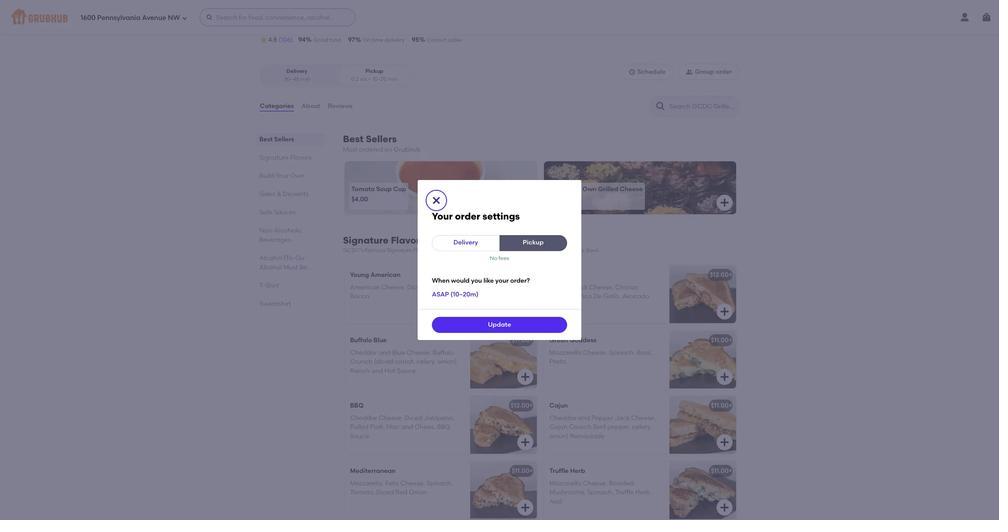 Task type: vqa. For each thing, say whether or not it's contained in the screenshot.
cheese to the bottom
yes



Task type: locate. For each thing, give the bounding box(es) containing it.
bbq up pulled
[[350, 402, 364, 410]]

2 vertical spatial cheese
[[565, 247, 585, 254]]

delivery up a
[[454, 239, 478, 247]]

1 horizontal spatial grilled
[[471, 247, 488, 254]]

best inside the best sellers most ordered on grubhub
[[343, 133, 364, 145]]

0 horizontal spatial crunch
[[350, 358, 372, 366]]

1 mozzarella from the top
[[549, 349, 581, 357]]

sauce down pulled
[[350, 433, 369, 440]]

spinach, inside mozzarella, feta cheese, spinach, tomato, diced red onion
[[426, 480, 453, 488]]

mozzarella for green
[[549, 349, 581, 357]]

+ for cheddar cheese, diced jalapeno, pulled pork, mac and chees, bbq sauce
[[529, 402, 533, 410]]

best inside tab
[[259, 136, 273, 143]]

$11.00 + for mozzarella, feta cheese, spinach, tomato, diced red onion
[[512, 467, 533, 475]]

min
[[301, 76, 310, 82], [388, 76, 398, 82]]

american up american cheese, diced tomato, bacon
[[371, 271, 401, 279]]

update
[[488, 321, 511, 329]]

best for best sellers most ordered on grubhub
[[343, 133, 364, 145]]

cheddar down buffalo blue
[[350, 349, 377, 357]]

1 vertical spatial $12.00
[[511, 402, 529, 410]]

build inside "tab"
[[259, 172, 274, 180]]

1 vertical spatial cheese
[[620, 185, 643, 193]]

about button
[[301, 90, 321, 122]]

1 vertical spatial signature
[[343, 235, 389, 246]]

onion
[[409, 489, 427, 497]]

2 vertical spatial order
[[455, 211, 480, 222]]

best up "signature flavors"
[[259, 136, 273, 143]]

celery,
[[416, 358, 436, 366], [632, 424, 652, 431]]

(106)
[[279, 36, 293, 44]]

crunch up 'remoulade'
[[569, 424, 591, 431]]

build inside button
[[551, 185, 566, 193]]

celery, right pepper,
[[632, 424, 652, 431]]

signature
[[259, 154, 289, 162], [343, 235, 389, 246], [387, 247, 412, 254]]

0 horizontal spatial herb
[[570, 467, 585, 475]]

1 min from the left
[[301, 76, 310, 82]]

1 horizontal spatial your
[[432, 211, 453, 222]]

0 vertical spatial grilled
[[302, 1, 344, 16]]

jalapeno,
[[424, 415, 454, 422]]

0 horizontal spatial tomato,
[[350, 489, 375, 497]]

sellers inside tab
[[274, 136, 294, 143]]

pennsylvania right 1600
[[97, 14, 140, 22]]

buffalo blue image
[[470, 331, 537, 389]]

1 horizontal spatial flavors
[[391, 235, 425, 246]]

american up 'bacon'
[[350, 284, 380, 291]]

own inside button
[[582, 185, 596, 193]]

sellers up "signature flavors"
[[274, 136, 294, 143]]

svg image
[[182, 15, 187, 21], [628, 69, 636, 76], [719, 198, 730, 208], [719, 306, 730, 317], [719, 372, 730, 382], [719, 503, 730, 513]]

best up "most"
[[343, 133, 364, 145]]

pico
[[579, 293, 592, 300]]

spinach, left basil,
[[609, 349, 635, 357]]

pepper up crumble, at the right of the page
[[549, 284, 571, 291]]

2 horizontal spatial cheese
[[620, 185, 643, 193]]

0 vertical spatial blue
[[373, 337, 387, 344]]

delivery inside button
[[454, 239, 478, 247]]

1 vertical spatial sauce
[[350, 433, 369, 440]]

american inside american cheese, diced tomato, bacon
[[350, 284, 380, 291]]

avenue inside button
[[326, 23, 348, 31]]

sauce
[[397, 367, 416, 375], [350, 433, 369, 440]]

delivery 30–45 min
[[284, 68, 310, 82]]

cheddar for cajun
[[549, 415, 576, 422]]

pepper
[[549, 284, 571, 291], [591, 415, 613, 422]]

blue up (diced
[[373, 337, 387, 344]]

1 horizontal spatial best
[[343, 133, 364, 145]]

own inside "tab"
[[290, 172, 304, 180]]

& inside tab
[[277, 190, 282, 198]]

1 vertical spatial pennsylvania
[[285, 23, 324, 31]]

cup
[[393, 185, 406, 193]]

2 horizontal spatial your
[[567, 185, 581, 193]]

1 vertical spatial mac
[[386, 424, 400, 431]]

0 horizontal spatial delivery
[[286, 68, 307, 74]]

nw for 1600 pennsylvania avenue nw
[[168, 14, 180, 22]]

schedule
[[637, 68, 666, 76]]

$11.00 + for cheddar and pepper jack cheese, cajun crunch (bell pepper, celery, onion) remoulade
[[711, 402, 732, 410]]

avenue
[[142, 14, 166, 22], [326, 23, 348, 31]]

1600
[[81, 14, 96, 22]]

0 horizontal spatial pepper
[[549, 284, 571, 291]]

mozzarella up pesto
[[549, 349, 581, 357]]

diced left asap
[[407, 284, 425, 291]]

delivery
[[385, 37, 405, 43]]

cheddar up pulled
[[350, 415, 377, 422]]

cheese
[[347, 1, 393, 16], [620, 185, 643, 193], [565, 247, 585, 254]]

95
[[412, 36, 419, 44]]

2 mozzarella from the top
[[549, 480, 581, 488]]

1730 pennsylvania avenue nw
[[271, 23, 361, 31]]

cheddar
[[350, 349, 377, 357], [350, 415, 377, 422], [549, 415, 576, 422]]

1 vertical spatial spinach,
[[426, 480, 453, 488]]

nw for 1730 pennsylvania avenue nw
[[350, 23, 361, 31]]

diced down feta
[[376, 489, 394, 497]]

build
[[259, 172, 274, 180], [551, 185, 566, 193]]

cheddar inside cheddar and blue cheese, buffalo crunch (diced carrot, celery, onion), ranch and hot sauce
[[350, 349, 377, 357]]

soup
[[376, 185, 392, 193]]

jack
[[573, 284, 588, 291], [615, 415, 630, 422]]

on
[[363, 37, 370, 43]]

cheddar inside cheddar and pepper jack cheese, cajun crunch (bell pepper, celery, onion) remoulade
[[549, 415, 576, 422]]

1 vertical spatial delivery
[[454, 239, 478, 247]]

mac right the pork,
[[386, 424, 400, 431]]

pennsylvania inside main navigation navigation
[[97, 14, 140, 22]]

flavors for signature flavors gcdc's famous signature flavors: available as a grilled cheese, patty melt, or mac & cheese bowl.
[[391, 235, 425, 246]]

0 vertical spatial buffalo
[[350, 337, 372, 344]]

1 vertical spatial jack
[[615, 415, 630, 422]]

celery, inside cheddar and pepper jack cheese, cajun crunch (bell pepper, celery, onion) remoulade
[[632, 424, 652, 431]]

0 horizontal spatial grilled
[[302, 1, 344, 16]]

0 vertical spatial spinach,
[[609, 349, 635, 357]]

0 vertical spatial nw
[[168, 14, 180, 22]]

$11.00 for mozzarella cheese, spinach, basil, pesto
[[711, 337, 729, 344]]

buffalo up onion),
[[433, 349, 454, 357]]

0 horizontal spatial sellers
[[274, 136, 294, 143]]

gcdc grilled cheese bar
[[259, 1, 418, 16]]

0 vertical spatial pickup
[[365, 68, 383, 74]]

bowl.
[[586, 247, 600, 254]]

$12.00 + for cheddar cheese, diced jalapeno, pulled pork, mac and chees, bbq sauce
[[511, 402, 533, 410]]

bbq inside 'cheddar cheese, diced jalapeno, pulled pork, mac and chees, bbq sauce'
[[437, 424, 450, 431]]

delivery up 30–45
[[286, 68, 307, 74]]

+ for mozzarella, feta cheese, spinach, tomato, diced red onion
[[529, 467, 533, 475]]

1730
[[271, 23, 283, 31]]

sides & desserts tab
[[259, 190, 322, 199]]

nw inside main navigation navigation
[[168, 14, 180, 22]]

pennsylvania up the 94
[[285, 23, 324, 31]]

min right 10–20
[[388, 76, 398, 82]]

$12.00 for cheddar cheese, diced jalapeno, pulled pork, mac and chees, bbq sauce
[[511, 402, 529, 410]]

1 horizontal spatial sauce
[[397, 367, 416, 375]]

1 vertical spatial herb
[[635, 489, 650, 497]]

0 vertical spatial $12.00
[[710, 271, 729, 279]]

& inside signature flavors gcdc's famous signature flavors: available as a grilled cheese, patty melt, or mac & cheese bowl.
[[560, 247, 564, 254]]

your inside "tab"
[[276, 172, 289, 180]]

subscription pass image
[[259, 23, 268, 31]]

1 horizontal spatial pickup
[[523, 239, 544, 247]]

0 vertical spatial delivery
[[286, 68, 307, 74]]

1 horizontal spatial blue
[[392, 349, 405, 357]]

your inside button
[[567, 185, 581, 193]]

0 vertical spatial own
[[290, 172, 304, 180]]

mozzarella, feta cheese, spinach, tomato, diced red onion
[[350, 480, 453, 497]]

1 vertical spatial truffle
[[615, 489, 634, 497]]

1 vertical spatial nw
[[350, 23, 361, 31]]

1 horizontal spatial nw
[[350, 23, 361, 31]]

0 horizontal spatial jack
[[573, 284, 588, 291]]

1 horizontal spatial buffalo
[[433, 349, 454, 357]]

2 cajun from the top
[[549, 424, 568, 431]]

order for correct
[[448, 37, 462, 43]]

crunch
[[350, 358, 372, 366], [569, 424, 591, 431]]

$12.00 +
[[710, 271, 732, 279], [511, 402, 533, 410]]

flavors inside tab
[[290, 154, 311, 162]]

tomato soup cup $4.00
[[351, 185, 406, 203]]

and up 'remoulade'
[[578, 415, 590, 422]]

asap
[[432, 291, 449, 299]]

delivery inside delivery 30–45 min
[[286, 68, 307, 74]]

tab
[[259, 254, 322, 272]]

cheddar up onion)
[[549, 415, 576, 422]]

flavors up build your own "tab"
[[290, 154, 311, 162]]

jack up pico
[[573, 284, 588, 291]]

non-alcoholic beverages
[[259, 227, 302, 244]]

0 vertical spatial truffle
[[549, 467, 569, 475]]

people icon image
[[686, 69, 693, 76]]

sellers for best sellers most ordered on grubhub
[[366, 133, 397, 145]]

order for group
[[716, 68, 732, 76]]

flavors up flavors:
[[391, 235, 425, 246]]

0 vertical spatial mozzarella
[[549, 349, 581, 357]]

spinach, down roasted
[[587, 489, 614, 497]]

0 horizontal spatial bbq
[[350, 402, 364, 410]]

order
[[448, 37, 462, 43], [716, 68, 732, 76], [455, 211, 480, 222]]

0 vertical spatial pennsylvania
[[97, 14, 140, 22]]

0 horizontal spatial min
[[301, 76, 310, 82]]

cheese, inside cheddar and blue cheese, buffalo crunch (diced carrot, celery, onion), ranch and hot sauce
[[407, 349, 431, 357]]

0 vertical spatial order
[[448, 37, 462, 43]]

diced inside 'cheddar cheese, diced jalapeno, pulled pork, mac and chees, bbq sauce'
[[405, 415, 422, 422]]

svg image
[[981, 12, 992, 23], [206, 14, 213, 21], [431, 195, 442, 206], [520, 306, 531, 317], [520, 372, 531, 382], [520, 437, 531, 448], [719, 437, 730, 448], [520, 503, 531, 513]]

chorizo
[[615, 284, 638, 291]]

1 vertical spatial blue
[[392, 349, 405, 357]]

1 horizontal spatial bbq
[[437, 424, 450, 431]]

1 horizontal spatial sellers
[[366, 133, 397, 145]]

mozzarella up 'mushrooms,'
[[549, 480, 581, 488]]

asap (10–20m)
[[432, 291, 479, 299]]

1 horizontal spatial tomato,
[[426, 284, 451, 291]]

and left chees, on the bottom left of the page
[[401, 424, 413, 431]]

buffalo inside cheddar and blue cheese, buffalo crunch (diced carrot, celery, onion), ranch and hot sauce
[[433, 349, 454, 357]]

&
[[277, 190, 282, 198], [560, 247, 564, 254]]

chees,
[[415, 424, 436, 431]]

t-shirt
[[259, 282, 279, 290]]

celery, right carrot,
[[416, 358, 436, 366]]

crunch up ranch
[[350, 358, 372, 366]]

1 horizontal spatial own
[[582, 185, 596, 193]]

0 horizontal spatial celery,
[[416, 358, 436, 366]]

2 vertical spatial diced
[[376, 489, 394, 497]]

green goddess image
[[669, 331, 736, 389]]

0 vertical spatial cheese
[[347, 1, 393, 16]]

good
[[313, 37, 328, 43]]

jack up pepper,
[[615, 415, 630, 422]]

tomato, inside american cheese, diced tomato, bacon
[[426, 284, 451, 291]]

cheese, inside mozzarella, feta cheese, spinach, tomato, diced red onion
[[400, 480, 425, 488]]

jack inside 'pepper jack cheese, chorizo crumble, pico de gallo, avocado crema'
[[573, 284, 588, 291]]

$12.00 + for pepper jack cheese, chorizo crumble, pico de gallo, avocado crema
[[710, 271, 732, 279]]

1600 pennsylvania avenue nw
[[81, 14, 180, 22]]

delivery for delivery
[[454, 239, 478, 247]]

mediterranean
[[350, 467, 396, 475]]

pickup up •
[[365, 68, 383, 74]]

truffle up 'mushrooms,'
[[549, 467, 569, 475]]

no
[[490, 255, 497, 261]]

best
[[343, 133, 364, 145], [259, 136, 273, 143]]

sweatshirt tab
[[259, 299, 322, 309]]

0 vertical spatial build
[[259, 172, 274, 180]]

min right 30–45
[[301, 76, 310, 82]]

alcoholic
[[274, 227, 302, 234]]

beverages
[[259, 236, 291, 244]]

gcdc's
[[343, 247, 364, 254]]

nw inside button
[[350, 23, 361, 31]]

Search GCDC Grilled Cheese Bar search field
[[669, 102, 737, 111]]

bbq image
[[470, 396, 537, 454]]

sauces
[[274, 209, 296, 216]]

0 horizontal spatial blue
[[373, 337, 387, 344]]

sellers inside the best sellers most ordered on grubhub
[[366, 133, 397, 145]]

your for build your own grilled cheese
[[567, 185, 581, 193]]

mozzarella inside mozzarella cheese, roasted mushrooms, spinach, truffle herb aioli
[[549, 480, 581, 488]]

1 vertical spatial pickup
[[523, 239, 544, 247]]

1 vertical spatial avenue
[[326, 23, 348, 31]]

side
[[259, 209, 272, 216]]

nw
[[168, 14, 180, 22], [350, 23, 361, 31]]

min inside pickup 0.2 mi • 10–20 min
[[388, 76, 398, 82]]

cheddar for pork,
[[350, 415, 377, 422]]

0 horizontal spatial pennsylvania
[[97, 14, 140, 22]]

melt,
[[527, 247, 539, 254]]

0 vertical spatial signature
[[259, 154, 289, 162]]

$12.00
[[710, 271, 729, 279], [511, 402, 529, 410]]

order right the correct
[[448, 37, 462, 43]]

+
[[529, 271, 533, 279], [729, 271, 732, 279], [529, 337, 533, 344], [729, 337, 732, 344], [529, 402, 533, 410], [729, 402, 732, 410], [529, 467, 533, 475], [729, 467, 732, 475]]

0 vertical spatial crunch
[[350, 358, 372, 366]]

0.2
[[351, 76, 359, 82]]

diced inside american cheese, diced tomato, bacon
[[407, 284, 425, 291]]

cheese, inside american cheese, diced tomato, bacon
[[381, 284, 406, 291]]

0 horizontal spatial $12.00
[[511, 402, 529, 410]]

you
[[471, 277, 482, 285]]

0 vertical spatial tomato,
[[426, 284, 451, 291]]

own for build your own grilled cheese
[[582, 185, 596, 193]]

cajun inside cheddar and pepper jack cheese, cajun crunch (bell pepper, celery, onion) remoulade
[[549, 424, 568, 431]]

about
[[301, 102, 320, 110]]

own for build your own
[[290, 172, 304, 180]]

green
[[549, 337, 568, 344]]

asap (10–20m) button
[[432, 287, 479, 303]]

signature for signature flavors
[[259, 154, 289, 162]]

1 vertical spatial celery,
[[632, 424, 652, 431]]

1 horizontal spatial build
[[551, 185, 566, 193]]

1 horizontal spatial herb
[[635, 489, 650, 497]]

pork,
[[370, 424, 385, 431]]

main navigation navigation
[[0, 0, 999, 35]]

blue inside cheddar and blue cheese, buffalo crunch (diced carrot, celery, onion), ranch and hot sauce
[[392, 349, 405, 357]]

1 horizontal spatial truffle
[[615, 489, 634, 497]]

buffalo blue
[[350, 337, 387, 344]]

bbq down jalapeno,
[[437, 424, 450, 431]]

0 vertical spatial pepper
[[549, 284, 571, 291]]

celery, inside cheddar and blue cheese, buffalo crunch (diced carrot, celery, onion), ranch and hot sauce
[[416, 358, 436, 366]]

pepper up (bell
[[591, 415, 613, 422]]

spinach, up onion
[[426, 480, 453, 488]]

avenue for 1730 pennsylvania avenue nw
[[326, 23, 348, 31]]

best for best sellers
[[259, 136, 273, 143]]

and inside cheddar and pepper jack cheese, cajun crunch (bell pepper, celery, onion) remoulade
[[578, 415, 590, 422]]

signature flavors tab
[[259, 153, 322, 162]]

signature left flavors:
[[387, 247, 412, 254]]

pennsylvania inside button
[[285, 23, 324, 31]]

$11.00 for cheddar and pepper jack cheese, cajun crunch (bell pepper, celery, onion) remoulade
[[711, 402, 729, 410]]

shirt
[[265, 282, 279, 290]]

signature up famous
[[343, 235, 389, 246]]

pickup inside button
[[523, 239, 544, 247]]

buffalo
[[350, 337, 372, 344], [433, 349, 454, 357]]

avenue for 1600 pennsylvania avenue nw
[[142, 14, 166, 22]]

order up delivery button
[[455, 211, 480, 222]]

0 vertical spatial &
[[277, 190, 282, 198]]

mozzarella inside mozzarella cheese, spinach, basil, pesto
[[549, 349, 581, 357]]

mac
[[547, 247, 559, 254], [386, 424, 400, 431]]

0 horizontal spatial flavors
[[290, 154, 311, 162]]

diced up chees, on the bottom left of the page
[[405, 415, 422, 422]]

& right the or
[[560, 247, 564, 254]]

+ for mozzarella cheese, roasted mushrooms, spinach, truffle herb aioli
[[729, 467, 732, 475]]

flavors inside signature flavors gcdc's famous signature flavors: available as a grilled cheese, patty melt, or mac & cheese bowl.
[[391, 235, 425, 246]]

cheese, inside 'pepper jack cheese, chorizo crumble, pico de gallo, avocado crema'
[[589, 284, 614, 291]]

sauce down carrot,
[[397, 367, 416, 375]]

0 horizontal spatial own
[[290, 172, 304, 180]]

buffalo up ranch
[[350, 337, 372, 344]]

1 vertical spatial mozzarella
[[549, 480, 581, 488]]

truffle
[[549, 467, 569, 475], [615, 489, 634, 497]]

1 vertical spatial pepper
[[591, 415, 613, 422]]

avenue inside main navigation navigation
[[142, 14, 166, 22]]

build your own tab
[[259, 171, 322, 181]]

order for your
[[455, 211, 480, 222]]

1 vertical spatial flavors
[[391, 235, 425, 246]]

pickup up melt,
[[523, 239, 544, 247]]

a
[[467, 247, 470, 254]]

mozzarella cheese, roasted mushrooms, spinach, truffle herb aioli
[[549, 480, 650, 506]]

1 vertical spatial cajun
[[549, 424, 568, 431]]

0 vertical spatial celery,
[[416, 358, 436, 366]]

pickup inside pickup 0.2 mi • 10–20 min
[[365, 68, 383, 74]]

cheddar for crunch
[[350, 349, 377, 357]]

non-
[[259, 227, 274, 234]]

2 vertical spatial spinach,
[[587, 489, 614, 497]]

2 vertical spatial grilled
[[471, 247, 488, 254]]

0 vertical spatial diced
[[407, 284, 425, 291]]

1 vertical spatial $12.00 +
[[511, 402, 533, 410]]

american
[[371, 271, 401, 279], [350, 284, 380, 291]]

1 horizontal spatial jack
[[615, 415, 630, 422]]

blue up carrot,
[[392, 349, 405, 357]]

when
[[432, 277, 450, 285]]

pennsylvania for 1600
[[97, 14, 140, 22]]

1 vertical spatial american
[[350, 284, 380, 291]]

mozzarella,
[[350, 480, 384, 488]]

order right group
[[716, 68, 732, 76]]

2 min from the left
[[388, 76, 398, 82]]

as
[[459, 247, 465, 254]]

1 horizontal spatial celery,
[[632, 424, 652, 431]]

order inside button
[[716, 68, 732, 76]]

1 vertical spatial build
[[551, 185, 566, 193]]

signature inside tab
[[259, 154, 289, 162]]

& right sides
[[277, 190, 282, 198]]

mac right the or
[[547, 247, 559, 254]]

0 horizontal spatial &
[[277, 190, 282, 198]]

cheddar inside 'cheddar cheese, diced jalapeno, pulled pork, mac and chees, bbq sauce'
[[350, 415, 377, 422]]

1 horizontal spatial mac
[[547, 247, 559, 254]]

1 vertical spatial bbq
[[437, 424, 450, 431]]

1 vertical spatial buffalo
[[433, 349, 454, 357]]

signature down the best sellers
[[259, 154, 289, 162]]

build for build your own
[[259, 172, 274, 180]]

1 vertical spatial grilled
[[598, 185, 618, 193]]

spinach, inside mozzarella cheese, roasted mushrooms, spinach, truffle herb aioli
[[587, 489, 614, 497]]

option group
[[259, 64, 412, 87]]

1 horizontal spatial delivery
[[454, 239, 478, 247]]

0 vertical spatial avenue
[[142, 14, 166, 22]]

cheese inside button
[[620, 185, 643, 193]]

cheese, inside cheddar and pepper jack cheese, cajun crunch (bell pepper, celery, onion) remoulade
[[631, 415, 656, 422]]

truffle down roasted
[[615, 489, 634, 497]]

1 vertical spatial own
[[582, 185, 596, 193]]

0 horizontal spatial sauce
[[350, 433, 369, 440]]

0 horizontal spatial build
[[259, 172, 274, 180]]

desserts
[[283, 190, 309, 198]]

sellers up on
[[366, 133, 397, 145]]

delivery for delivery 30–45 min
[[286, 68, 307, 74]]

$4.00
[[351, 196, 368, 203]]

0 vertical spatial jack
[[573, 284, 588, 291]]

+ for pepper jack cheese, chorizo crumble, pico de gallo, avocado crema
[[729, 271, 732, 279]]



Task type: describe. For each thing, give the bounding box(es) containing it.
your for build your own
[[276, 172, 289, 180]]

group order
[[695, 68, 732, 76]]

time
[[372, 37, 383, 43]]

spinach, inside mozzarella cheese, spinach, basil, pesto
[[609, 349, 635, 357]]

carrot,
[[395, 358, 415, 366]]

build your own grilled cheese
[[551, 185, 643, 193]]

and inside 'cheddar cheese, diced jalapeno, pulled pork, mac and chees, bbq sauce'
[[401, 424, 413, 431]]

10–20
[[372, 76, 387, 82]]

diced for tomato,
[[407, 284, 425, 291]]

crunch inside cheddar and pepper jack cheese, cajun crunch (bell pepper, celery, onion) remoulade
[[569, 424, 591, 431]]

de
[[593, 293, 602, 300]]

crema
[[549, 302, 570, 309]]

mozzarella for truffle
[[549, 480, 581, 488]]

30–45
[[284, 76, 299, 82]]

green goddess
[[549, 337, 597, 344]]

flavors:
[[413, 247, 433, 254]]

2 vertical spatial signature
[[387, 247, 412, 254]]

ordered
[[359, 146, 383, 153]]

would
[[451, 277, 470, 285]]

+ for american cheese, diced tomato, bacon
[[529, 271, 533, 279]]

$11.00 for mozzarella cheese, roasted mushrooms, spinach, truffle herb aioli
[[711, 467, 729, 475]]

best sellers tab
[[259, 135, 322, 144]]

sides
[[259, 190, 275, 198]]

remoulade
[[570, 433, 605, 440]]

pennsylvania for 1730
[[285, 23, 324, 31]]

reviews button
[[327, 90, 353, 122]]

$12.00 for pepper jack cheese, chorizo crumble, pico de gallo, avocado crema
[[710, 271, 729, 279]]

$11.00 + for american cheese, diced tomato, bacon
[[512, 271, 533, 279]]

truffle inside mozzarella cheese, roasted mushrooms, spinach, truffle herb aioli
[[615, 489, 634, 497]]

avocado
[[622, 293, 649, 300]]

young american image
[[470, 265, 537, 323]]

crumble,
[[549, 293, 577, 300]]

pepper inside 'pepper jack cheese, chorizo crumble, pico de gallo, avocado crema'
[[549, 284, 571, 291]]

grilled inside button
[[598, 185, 618, 193]]

order?
[[510, 277, 530, 285]]

$11.00 for american cheese, diced tomato, bacon
[[512, 271, 529, 279]]

+ for cheddar and pepper jack cheese, cajun crunch (bell pepper, celery, onion) remoulade
[[729, 402, 732, 410]]

onion),
[[438, 358, 458, 366]]

fees
[[499, 255, 509, 261]]

0 vertical spatial american
[[371, 271, 401, 279]]

grilled inside signature flavors gcdc's famous signature flavors: available as a grilled cheese, patty melt, or mac & cheese bowl.
[[471, 247, 488, 254]]

mushrooms,
[[549, 489, 586, 497]]

southwest
[[549, 271, 581, 279]]

0 horizontal spatial buffalo
[[350, 337, 372, 344]]

mac inside 'cheddar cheese, diced jalapeno, pulled pork, mac and chees, bbq sauce'
[[386, 424, 400, 431]]

ranch
[[350, 367, 370, 375]]

cheddar and blue cheese, buffalo crunch (diced carrot, celery, onion), ranch and hot sauce
[[350, 349, 458, 375]]

diced inside mozzarella, feta cheese, spinach, tomato, diced red onion
[[376, 489, 394, 497]]

cheese, inside mozzarella cheese, spinach, basil, pesto
[[583, 349, 607, 357]]

mac inside signature flavors gcdc's famous signature flavors: available as a grilled cheese, patty melt, or mac & cheese bowl.
[[547, 247, 559, 254]]

signature flavors gcdc's famous signature flavors: available as a grilled cheese, patty melt, or mac & cheese bowl.
[[343, 235, 600, 254]]

cheese inside signature flavors gcdc's famous signature flavors: available as a grilled cheese, patty melt, or mac & cheese bowl.
[[565, 247, 585, 254]]

svg image inside main navigation navigation
[[182, 15, 187, 21]]

correct order
[[427, 37, 462, 43]]

(10–20m)
[[450, 291, 479, 299]]

correct
[[427, 37, 447, 43]]

hot
[[384, 367, 395, 375]]

+ for mozzarella cheese, spinach, basil, pesto
[[729, 337, 732, 344]]

cheddar cheese, diced jalapeno, pulled pork, mac and chees, bbq sauce
[[350, 415, 454, 440]]

schedule button
[[621, 64, 673, 80]]

(diced
[[374, 358, 393, 366]]

and up (diced
[[379, 349, 391, 357]]

famous
[[365, 247, 386, 254]]

roasted
[[609, 480, 634, 488]]

+ for cheddar and blue cheese, buffalo crunch (diced carrot, celery, onion), ranch and hot sauce
[[529, 337, 533, 344]]

crunch inside cheddar and blue cheese, buffalo crunch (diced carrot, celery, onion), ranch and hot sauce
[[350, 358, 372, 366]]

pickup button
[[499, 235, 567, 251]]

grubhub
[[394, 146, 421, 153]]

pepper inside cheddar and pepper jack cheese, cajun crunch (bell pepper, celery, onion) remoulade
[[591, 415, 613, 422]]

gcdc
[[259, 1, 299, 16]]

food
[[329, 37, 341, 43]]

4.8
[[268, 36, 277, 44]]

min inside delivery 30–45 min
[[301, 76, 310, 82]]

t-shirt tab
[[259, 281, 322, 291]]

categories
[[260, 102, 294, 110]]

pickup for pickup 0.2 mi • 10–20 min
[[365, 68, 383, 74]]

group order button
[[679, 64, 740, 80]]

tomato, inside mozzarella, feta cheese, spinach, tomato, diced red onion
[[350, 489, 375, 497]]

search icon image
[[655, 101, 666, 112]]

pepper,
[[607, 424, 631, 431]]

gallo,
[[603, 293, 621, 300]]

diced for jalapeno,
[[405, 415, 422, 422]]

update button
[[432, 317, 567, 333]]

group
[[695, 68, 714, 76]]

truffle herb image
[[669, 462, 736, 519]]

your
[[495, 277, 509, 285]]

$11.00 + for mozzarella cheese, roasted mushrooms, spinach, truffle herb aioli
[[711, 467, 732, 475]]

option group containing delivery 30–45 min
[[259, 64, 412, 87]]

pickup for pickup
[[523, 239, 544, 247]]

cheese, inside signature flavors gcdc's famous signature flavors: available as a grilled cheese, patty melt, or mac & cheese bowl.
[[490, 247, 511, 254]]

mozzarella cheese, spinach, basil, pesto
[[549, 349, 652, 366]]

patty
[[512, 247, 526, 254]]

on
[[385, 146, 392, 153]]

1 cajun from the top
[[549, 402, 568, 410]]

cheddar and pepper jack cheese, cajun crunch (bell pepper, celery, onion) remoulade
[[549, 415, 656, 440]]

best sellers
[[259, 136, 294, 143]]

sauce inside 'cheddar cheese, diced jalapeno, pulled pork, mac and chees, bbq sauce'
[[350, 433, 369, 440]]

bar
[[396, 1, 418, 16]]

signature for signature flavors gcdc's famous signature flavors: available as a grilled cheese, patty melt, or mac & cheese bowl.
[[343, 235, 389, 246]]

sauce inside cheddar and blue cheese, buffalo crunch (diced carrot, celery, onion), ranch and hot sauce
[[397, 367, 416, 375]]

cheese, inside 'cheddar cheese, diced jalapeno, pulled pork, mac and chees, bbq sauce'
[[379, 415, 403, 422]]

american cheese, diced tomato, bacon
[[350, 284, 451, 300]]

bacon
[[350, 293, 370, 300]]

$11.00 for cheddar and blue cheese, buffalo crunch (diced carrot, celery, onion), ranch and hot sauce
[[512, 337, 529, 344]]

$11.00 + for mozzarella cheese, spinach, basil, pesto
[[711, 337, 732, 344]]

basil,
[[637, 349, 652, 357]]

sellers for best sellers
[[274, 136, 294, 143]]

star icon image
[[259, 36, 268, 45]]

0 vertical spatial herb
[[570, 467, 585, 475]]

non-alcoholic beverages tab
[[259, 226, 322, 245]]

aioli
[[549, 498, 562, 506]]

svg image inside schedule button
[[628, 69, 636, 76]]

pulled
[[350, 424, 369, 431]]

good food
[[313, 37, 341, 43]]

mi
[[360, 76, 367, 82]]

cheese, inside mozzarella cheese, roasted mushrooms, spinach, truffle herb aioli
[[583, 480, 607, 488]]

herb inside mozzarella cheese, roasted mushrooms, spinach, truffle herb aioli
[[635, 489, 650, 497]]

young american
[[350, 271, 401, 279]]

$11.00 + for cheddar and blue cheese, buffalo crunch (diced carrot, celery, onion), ranch and hot sauce
[[512, 337, 533, 344]]

mediterranean image
[[470, 462, 537, 519]]

build your own grilled cheese button
[[544, 162, 736, 215]]

jack inside cheddar and pepper jack cheese, cajun crunch (bell pepper, celery, onion) remoulade
[[615, 415, 630, 422]]

southwest image
[[669, 265, 736, 323]]

pickup 0.2 mi • 10–20 min
[[351, 68, 398, 82]]

no fees
[[490, 255, 509, 261]]

build for build your own grilled cheese
[[551, 185, 566, 193]]

side sauces tab
[[259, 208, 322, 217]]

0 horizontal spatial truffle
[[549, 467, 569, 475]]

cajun image
[[669, 396, 736, 454]]

0 horizontal spatial cheese
[[347, 1, 393, 16]]

94
[[298, 36, 306, 44]]

tomato
[[351, 185, 375, 193]]

most
[[343, 146, 358, 153]]

on time delivery
[[363, 37, 405, 43]]

and down (diced
[[371, 367, 383, 375]]

signature flavors
[[259, 154, 311, 162]]

97
[[348, 36, 355, 44]]

your order settings
[[432, 211, 520, 222]]

flavors for signature flavors
[[290, 154, 311, 162]]

$11.00 for mozzarella, feta cheese, spinach, tomato, diced red onion
[[512, 467, 529, 475]]



